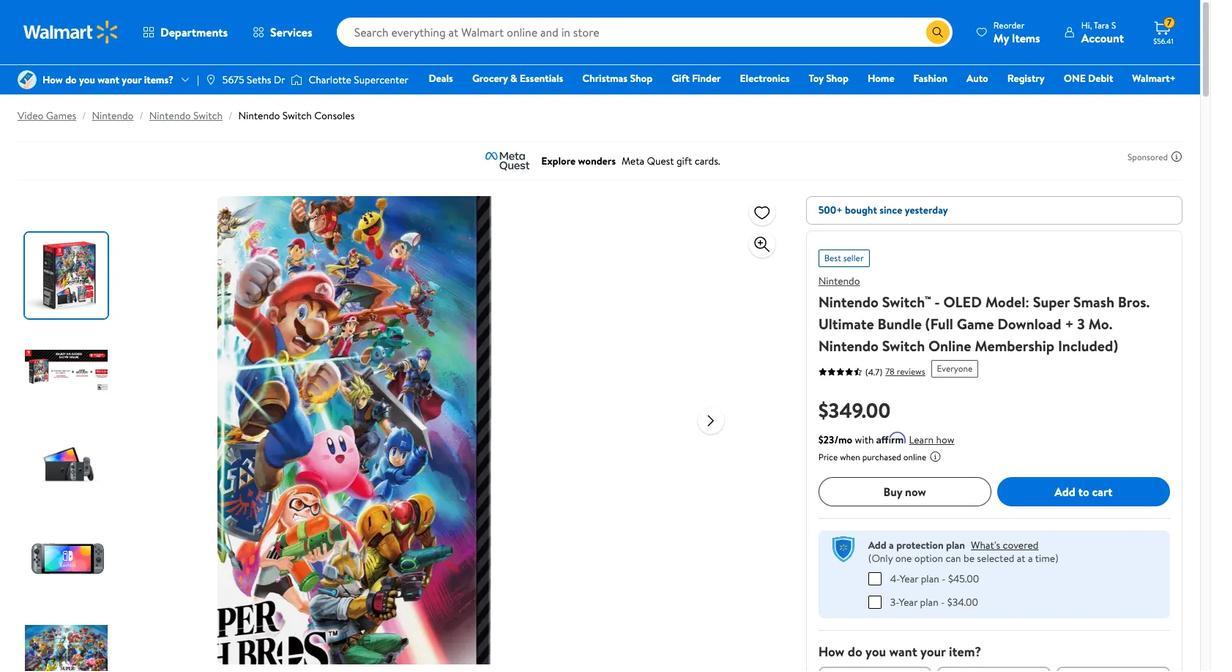 Task type: vqa. For each thing, say whether or not it's contained in the screenshot.
leftmost the Store
no



Task type: describe. For each thing, give the bounding box(es) containing it.
do for how do you want your item?
[[848, 643, 863, 661]]

deals
[[429, 71, 453, 86]]

best
[[825, 252, 842, 264]]

add for add a protection plan what's covered (only one option can be selected at a time)
[[869, 538, 887, 553]]

learn how button
[[909, 433, 955, 448]]

auto
[[967, 71, 989, 86]]

$56.41
[[1154, 36, 1174, 46]]

your for items?
[[122, 72, 142, 87]]

&
[[511, 71, 518, 86]]

3-year plan - $34.00
[[891, 595, 979, 610]]

ultimate
[[819, 314, 875, 334]]

finder
[[692, 71, 721, 86]]

cart
[[1093, 484, 1113, 500]]

included)
[[1058, 336, 1119, 356]]

electronics
[[740, 71, 790, 86]]

4-
[[891, 572, 900, 586]]

what's covered button
[[971, 538, 1039, 553]]

when
[[840, 451, 861, 464]]

learn
[[909, 433, 934, 448]]

best seller
[[825, 252, 864, 264]]

+
[[1065, 314, 1074, 334]]

0 horizontal spatial switch
[[193, 108, 223, 123]]

s
[[1112, 19, 1117, 31]]

0 horizontal spatial nintendo link
[[92, 108, 134, 123]]

switch inside nintendo nintendo switch™ - oled model: super smash bros. ultimate bundle (full game download + 3 mo. nintendo switch online membership included)
[[883, 336, 925, 356]]

walmart+
[[1133, 71, 1176, 86]]

ad disclaimer and feedback for skylinedisplayad image
[[1171, 151, 1183, 163]]

be
[[964, 552, 975, 566]]

$45.00
[[949, 572, 980, 586]]

 image for 5675 seths dr
[[205, 74, 217, 86]]

nintendo switch™ - oled model: super smash bros. ultimate bundle (full game download + 3 mo. nintendo switch online membership included) - image 3 of 9 image
[[25, 422, 111, 508]]

78
[[886, 366, 895, 378]]

next media item image
[[702, 412, 720, 430]]

year for 3-
[[899, 595, 918, 610]]

smash
[[1074, 292, 1115, 312]]

how for how do you want your items?
[[42, 72, 63, 87]]

nintendo up ultimate
[[819, 292, 879, 312]]

gift
[[672, 71, 690, 86]]

now
[[905, 484, 927, 500]]

switch™
[[883, 292, 931, 312]]

nintendo switch™ - oled model: super smash bros. ultimate bundle (full game download + 3 mo. nintendo switch online membership included) - image 2 of 9 image
[[25, 327, 111, 413]]

purchased
[[863, 451, 902, 464]]

services button
[[240, 15, 325, 50]]

electronics link
[[734, 70, 797, 86]]

 image for charlotte supercenter
[[291, 73, 303, 87]]

tara
[[1094, 19, 1110, 31]]

add to cart button
[[998, 478, 1171, 507]]

model:
[[986, 292, 1030, 312]]

auto link
[[960, 70, 995, 86]]

500+
[[819, 203, 843, 218]]

video games / nintendo / nintendo switch / nintendo switch consoles
[[18, 108, 355, 123]]

nintendo switch consoles link
[[238, 108, 355, 123]]

zoom image modal image
[[754, 236, 771, 253]]

option
[[915, 552, 944, 566]]

0 horizontal spatial a
[[889, 538, 894, 553]]

- for $45.00
[[942, 572, 946, 586]]

nintendo down seths
[[238, 108, 280, 123]]

my
[[994, 30, 1009, 46]]

nintendo nintendo switch™ - oled model: super smash bros. ultimate bundle (full game download + 3 mo. nintendo switch online membership included)
[[819, 274, 1150, 356]]

essentials
[[520, 71, 564, 86]]

nintendo switch™ - oled model: super smash bros. ultimate bundle (full game download + 3 mo. nintendo switch online membership included) image
[[217, 196, 686, 665]]

3-Year plan - $34.00 checkbox
[[869, 596, 882, 609]]

plan inside add a protection plan what's covered (only one option can be selected at a time)
[[946, 538, 966, 553]]

reviews
[[897, 366, 926, 378]]

add to favorites list, nintendo switch™ - oled model: super smash bros. ultimate bundle (full game download + 3 mo. nintendo switch online membership included) image
[[754, 203, 771, 222]]

gift finder link
[[665, 70, 728, 86]]

walmart image
[[23, 21, 119, 44]]

items?
[[144, 72, 174, 87]]

super
[[1033, 292, 1070, 312]]

consoles
[[314, 108, 355, 123]]

sponsored
[[1128, 151, 1168, 163]]

3-
[[891, 595, 899, 610]]

what's
[[971, 538, 1001, 553]]

departments
[[160, 24, 228, 40]]

yesterday
[[905, 203, 948, 218]]

you for how do you want your items?
[[79, 72, 95, 87]]

bros.
[[1118, 292, 1150, 312]]

1 horizontal spatial switch
[[283, 108, 312, 123]]

plan for $45.00
[[921, 572, 940, 586]]

items
[[1012, 30, 1041, 46]]

everyone
[[937, 363, 973, 375]]

$349.00
[[819, 396, 891, 425]]

seller
[[844, 252, 864, 264]]

online
[[929, 336, 972, 356]]

with
[[855, 433, 874, 448]]

hi,
[[1082, 19, 1092, 31]]

one
[[896, 552, 912, 566]]

departments button
[[130, 15, 240, 50]]

1 / from the left
[[82, 108, 86, 123]]

time)
[[1036, 552, 1059, 566]]

you for how do you want your item?
[[866, 643, 886, 661]]

supercenter
[[354, 72, 409, 87]]

7
[[1168, 16, 1172, 29]]

hi, tara s account
[[1082, 19, 1124, 46]]

nintendo down best seller
[[819, 274, 860, 289]]

add for add to cart
[[1055, 484, 1076, 500]]

search icon image
[[932, 26, 944, 38]]

how do you want your items?
[[42, 72, 174, 87]]

nintendo down "how do you want your items?"
[[92, 108, 134, 123]]

4-Year plan - $45.00 checkbox
[[869, 572, 882, 586]]

debit
[[1089, 71, 1114, 86]]

plan for $34.00
[[921, 595, 939, 610]]

do for how do you want your items?
[[65, 72, 77, 87]]

(4.7) 78 reviews
[[866, 366, 926, 378]]

how
[[937, 433, 955, 448]]

registry link
[[1001, 70, 1052, 86]]



Task type: locate. For each thing, give the bounding box(es) containing it.
0 vertical spatial you
[[79, 72, 95, 87]]

shop
[[630, 71, 653, 86], [826, 71, 849, 86]]

1 vertical spatial -
[[942, 572, 946, 586]]

add to cart
[[1055, 484, 1113, 500]]

1 horizontal spatial /
[[140, 108, 143, 123]]

0 vertical spatial -
[[935, 292, 940, 312]]

wpp logo image
[[830, 537, 857, 563]]

1 vertical spatial add
[[869, 538, 887, 553]]

|
[[197, 72, 199, 87]]

fashion link
[[907, 70, 955, 86]]

christmas
[[583, 71, 628, 86]]

a left one
[[889, 538, 894, 553]]

you
[[79, 72, 95, 87], [866, 643, 886, 661]]

affirm image
[[877, 432, 907, 444]]

nintendo down items?
[[149, 108, 191, 123]]

toy
[[809, 71, 824, 86]]

- left $34.00
[[941, 595, 945, 610]]

game
[[957, 314, 994, 334]]

$23/mo with
[[819, 433, 874, 448]]

(full
[[926, 314, 954, 334]]

/ left nintendo switch link
[[140, 108, 143, 123]]

0 vertical spatial want
[[98, 72, 119, 87]]

0 vertical spatial how
[[42, 72, 63, 87]]

0 vertical spatial plan
[[946, 538, 966, 553]]

your for item?
[[921, 643, 946, 661]]

0 horizontal spatial shop
[[630, 71, 653, 86]]

charlotte supercenter
[[309, 72, 409, 87]]

how for how do you want your item?
[[819, 643, 845, 661]]

0 horizontal spatial do
[[65, 72, 77, 87]]

toy shop link
[[802, 70, 856, 86]]

- for oled
[[935, 292, 940, 312]]

price when purchased online
[[819, 451, 927, 464]]

year for 4-
[[900, 572, 919, 586]]

bundle
[[878, 314, 922, 334]]

reorder my items
[[994, 19, 1041, 46]]

services
[[270, 24, 313, 40]]

do
[[65, 72, 77, 87], [848, 643, 863, 661]]

online
[[904, 451, 927, 464]]

1 vertical spatial want
[[890, 643, 918, 661]]

500+ bought since yesterday
[[819, 203, 948, 218]]

grocery
[[472, 71, 508, 86]]

1 horizontal spatial you
[[866, 643, 886, 661]]

how do you want your item?
[[819, 643, 982, 661]]

2 horizontal spatial switch
[[883, 336, 925, 356]]

0 vertical spatial do
[[65, 72, 77, 87]]

1 vertical spatial your
[[921, 643, 946, 661]]

1 horizontal spatial how
[[819, 643, 845, 661]]

oled
[[944, 292, 982, 312]]

nintendo switch™ - oled model: super smash bros. ultimate bundle (full game download + 3 mo. nintendo switch online membership included) - image 4 of 9 image
[[25, 516, 111, 602]]

plan
[[946, 538, 966, 553], [921, 572, 940, 586], [921, 595, 939, 610]]

shop for toy shop
[[826, 71, 849, 86]]

1 vertical spatial plan
[[921, 572, 940, 586]]

1 vertical spatial year
[[899, 595, 918, 610]]

$34.00
[[948, 595, 979, 610]]

add left one
[[869, 538, 887, 553]]

dr
[[274, 72, 285, 87]]

- for $34.00
[[941, 595, 945, 610]]

a right at
[[1028, 552, 1033, 566]]

deals link
[[422, 70, 460, 86]]

at
[[1017, 552, 1026, 566]]

buy now button
[[819, 478, 992, 507]]

switch left consoles
[[283, 108, 312, 123]]

video
[[18, 108, 43, 123]]

1 horizontal spatial want
[[890, 643, 918, 661]]

nintendo
[[92, 108, 134, 123], [149, 108, 191, 123], [238, 108, 280, 123], [819, 274, 860, 289], [819, 292, 879, 312], [819, 336, 879, 356]]

nintendo switch™ - oled model: super smash bros. ultimate bundle (full game download + 3 mo. nintendo switch online membership included) - image 5 of 9 image
[[25, 611, 111, 672]]

 image right the |
[[205, 74, 217, 86]]

0 horizontal spatial  image
[[205, 74, 217, 86]]

0 horizontal spatial how
[[42, 72, 63, 87]]

want for items?
[[98, 72, 119, 87]]

1 vertical spatial nintendo link
[[819, 274, 860, 289]]

covered
[[1003, 538, 1039, 553]]

reorder
[[994, 19, 1025, 31]]

year
[[900, 572, 919, 586], [899, 595, 918, 610]]

- up (full
[[935, 292, 940, 312]]

Walmart Site-Wide search field
[[337, 18, 953, 47]]

 image
[[291, 73, 303, 87], [205, 74, 217, 86]]

your left items?
[[122, 72, 142, 87]]

- inside nintendo nintendo switch™ - oled model: super smash bros. ultimate bundle (full game download + 3 mo. nintendo switch online membership included)
[[935, 292, 940, 312]]

$23/mo
[[819, 433, 853, 448]]

5675 seths dr
[[223, 72, 285, 87]]

1 vertical spatial do
[[848, 643, 863, 661]]

home
[[868, 71, 895, 86]]

2 vertical spatial -
[[941, 595, 945, 610]]

add
[[1055, 484, 1076, 500], [869, 538, 887, 553]]

how
[[42, 72, 63, 87], [819, 643, 845, 661]]

want
[[98, 72, 119, 87], [890, 643, 918, 661]]

Search search field
[[337, 18, 953, 47]]

1 horizontal spatial your
[[921, 643, 946, 661]]

2 shop from the left
[[826, 71, 849, 86]]

plan down 'option'
[[921, 572, 940, 586]]

0 horizontal spatial your
[[122, 72, 142, 87]]

3 / from the left
[[229, 108, 233, 123]]

nintendo link down best seller
[[819, 274, 860, 289]]

add a protection plan what's covered (only one option can be selected at a time)
[[869, 538, 1059, 566]]

1 horizontal spatial add
[[1055, 484, 1076, 500]]

shop for christmas shop
[[630, 71, 653, 86]]

add inside add a protection plan what's covered (only one option can be selected at a time)
[[869, 538, 887, 553]]

0 horizontal spatial add
[[869, 538, 887, 553]]

video games link
[[18, 108, 76, 123]]

nintendo switch link
[[149, 108, 223, 123]]

want down 3-
[[890, 643, 918, 661]]

christmas shop link
[[576, 70, 659, 86]]

2 / from the left
[[140, 108, 143, 123]]

nintendo link down "how do you want your items?"
[[92, 108, 134, 123]]

/ down 5675
[[229, 108, 233, 123]]

1 shop from the left
[[630, 71, 653, 86]]

(4.7)
[[866, 366, 883, 378]]

nintendo switch™ - oled model: super smash bros. ultimate bundle (full game download + 3 mo. nintendo switch online membership included) - image 1 of 9 image
[[25, 233, 111, 319]]

want for item?
[[890, 643, 918, 661]]

christmas shop
[[583, 71, 653, 86]]

- left $45.00
[[942, 572, 946, 586]]

download
[[998, 314, 1062, 334]]

1 horizontal spatial  image
[[291, 73, 303, 87]]

walmart+ link
[[1126, 70, 1183, 86]]

shop right christmas
[[630, 71, 653, 86]]

1 horizontal spatial shop
[[826, 71, 849, 86]]

 image
[[18, 70, 37, 89]]

bought
[[845, 203, 878, 218]]

1 horizontal spatial a
[[1028, 552, 1033, 566]]

add left to
[[1055, 484, 1076, 500]]

year down 4-
[[899, 595, 918, 610]]

switch down "bundle" at right
[[883, 336, 925, 356]]

0 horizontal spatial want
[[98, 72, 119, 87]]

7 $56.41
[[1154, 16, 1174, 46]]

you down "walmart" "image"
[[79, 72, 95, 87]]

your left "item?"
[[921, 643, 946, 661]]

nintendo down ultimate
[[819, 336, 879, 356]]

want left items?
[[98, 72, 119, 87]]

shop right the toy
[[826, 71, 849, 86]]

 image right the dr
[[291, 73, 303, 87]]

plan right 'option'
[[946, 538, 966, 553]]

charlotte
[[309, 72, 352, 87]]

-
[[935, 292, 940, 312], [942, 572, 946, 586], [941, 595, 945, 610]]

0 horizontal spatial /
[[82, 108, 86, 123]]

1 horizontal spatial nintendo link
[[819, 274, 860, 289]]

0 vertical spatial year
[[900, 572, 919, 586]]

learn how
[[909, 433, 955, 448]]

price
[[819, 451, 838, 464]]

home link
[[861, 70, 901, 86]]

selected
[[977, 552, 1015, 566]]

4-year plan - $45.00
[[891, 572, 980, 586]]

your
[[122, 72, 142, 87], [921, 643, 946, 661]]

registry
[[1008, 71, 1045, 86]]

mo.
[[1089, 314, 1113, 334]]

fashion
[[914, 71, 948, 86]]

can
[[946, 552, 962, 566]]

0 vertical spatial your
[[122, 72, 142, 87]]

1 vertical spatial you
[[866, 643, 886, 661]]

legal information image
[[930, 451, 942, 463]]

0 horizontal spatial you
[[79, 72, 95, 87]]

1 horizontal spatial do
[[848, 643, 863, 661]]

year down one
[[900, 572, 919, 586]]

to
[[1079, 484, 1090, 500]]

grocery & essentials link
[[466, 70, 570, 86]]

plan down 4-year plan - $45.00
[[921, 595, 939, 610]]

/ right "games"
[[82, 108, 86, 123]]

seths
[[247, 72, 271, 87]]

0 vertical spatial nintendo link
[[92, 108, 134, 123]]

1 vertical spatial how
[[819, 643, 845, 661]]

2 vertical spatial plan
[[921, 595, 939, 610]]

since
[[880, 203, 903, 218]]

5675
[[223, 72, 244, 87]]

2 horizontal spatial /
[[229, 108, 233, 123]]

you down 3-year plan - $34.00 "option"
[[866, 643, 886, 661]]

add inside button
[[1055, 484, 1076, 500]]

switch down the |
[[193, 108, 223, 123]]

0 vertical spatial add
[[1055, 484, 1076, 500]]

games
[[46, 108, 76, 123]]



